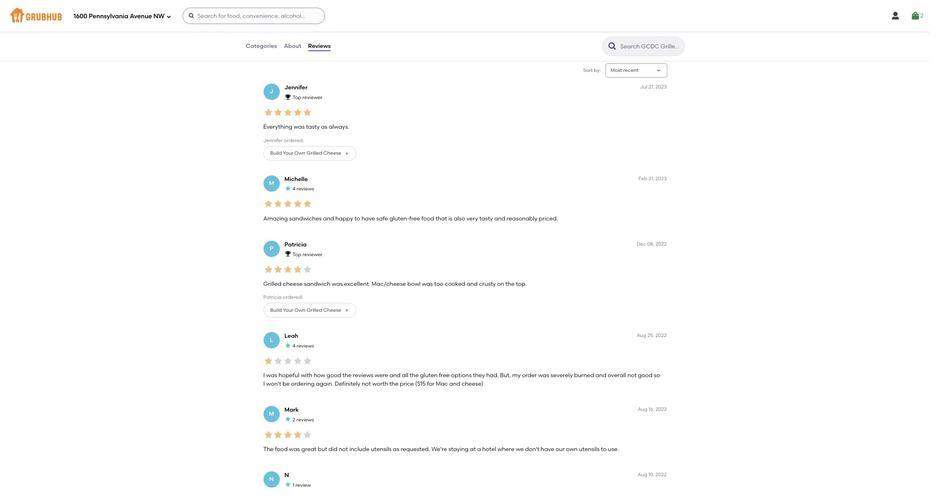 Task type: locate. For each thing, give the bounding box(es) containing it.
2 build your own grilled cheese button from the top
[[263, 304, 356, 318]]

build for everything
[[270, 151, 282, 156]]

2 your from the top
[[283, 308, 293, 314]]

top reviewer up sandwich
[[293, 252, 322, 258]]

cheese down always.
[[323, 151, 341, 156]]

top reviewer up everything was tasty as always.
[[293, 95, 322, 100]]

the right the 'all' on the left
[[410, 373, 419, 380]]

was
[[294, 124, 305, 131], [332, 281, 343, 288], [422, 281, 433, 288], [266, 373, 277, 380], [538, 373, 549, 380], [289, 446, 300, 453]]

feb 21, 2023
[[639, 176, 667, 182]]

ordered: down everything was tasty as always.
[[284, 138, 304, 143]]

star icon image
[[263, 108, 273, 117], [273, 108, 283, 117], [283, 108, 293, 117], [293, 108, 302, 117], [302, 108, 312, 117], [284, 185, 291, 192], [263, 199, 273, 209], [273, 199, 283, 209], [283, 199, 293, 209], [293, 199, 302, 209], [302, 199, 312, 209], [263, 265, 273, 275], [273, 265, 283, 275], [283, 265, 293, 275], [293, 265, 302, 275], [302, 265, 312, 275], [284, 343, 291, 349], [263, 357, 273, 366], [273, 357, 283, 366], [283, 357, 293, 366], [293, 357, 302, 366], [302, 357, 312, 366], [284, 417, 291, 423], [263, 431, 273, 440], [273, 431, 283, 440], [283, 431, 293, 440], [293, 431, 302, 440], [302, 431, 312, 440], [284, 482, 291, 489]]

build your own grilled cheese for sandwich
[[270, 308, 341, 314]]

they
[[473, 373, 485, 380]]

grilled down everything was tasty as always.
[[307, 151, 322, 156]]

2 2023 from the top
[[656, 176, 667, 182]]

1 horizontal spatial order
[[522, 373, 537, 380]]

0 vertical spatial i
[[263, 373, 265, 380]]

1 4 from the top
[[293, 186, 295, 192]]

a
[[477, 446, 481, 453]]

1600
[[74, 12, 87, 20]]

reviews button
[[308, 32, 331, 61]]

jennifer
[[284, 84, 308, 91], [263, 138, 283, 143]]

food right good
[[283, 27, 294, 33]]

food
[[283, 27, 294, 33], [422, 215, 434, 222], [275, 446, 288, 453]]

0 vertical spatial ordered:
[[284, 138, 304, 143]]

correct
[[345, 27, 363, 33]]

as left always.
[[321, 124, 327, 131]]

very
[[467, 215, 478, 222]]

plus icon image
[[345, 151, 349, 156], [345, 308, 349, 313]]

97 on time delivery
[[307, 18, 326, 41]]

1 vertical spatial not
[[362, 381, 371, 388]]

2022 right 16,
[[656, 407, 667, 413]]

not right did
[[339, 446, 348, 453]]

4 down michelle
[[293, 186, 295, 192]]

2022 right 08,
[[656, 242, 667, 247]]

2023
[[656, 84, 667, 90], [656, 176, 667, 182]]

1 build your own grilled cheese from the top
[[270, 151, 341, 156]]

2023 for amazing sandwiches and happy to have safe gluten-free food that is also very tasty and reasonably priced.
[[656, 176, 667, 182]]

reviews down leah
[[297, 344, 314, 349]]

1 horizontal spatial jennifer
[[284, 84, 308, 91]]

m left michelle
[[269, 180, 274, 187]]

reviews down michelle
[[297, 186, 314, 192]]

1 horizontal spatial have
[[541, 446, 554, 453]]

08,
[[647, 242, 654, 247]]

free left that
[[409, 215, 420, 222]]

build for grilled
[[270, 308, 282, 314]]

0 horizontal spatial as
[[321, 124, 327, 131]]

1 horizontal spatial utensils
[[579, 446, 600, 453]]

1 vertical spatial top
[[293, 252, 301, 258]]

1 vertical spatial tasty
[[479, 215, 493, 222]]

0 vertical spatial aug
[[637, 333, 646, 339]]

as
[[321, 124, 327, 131], [393, 446, 399, 453]]

jennifer for jennifer ordered:
[[263, 138, 283, 143]]

your down patricia ordered:
[[283, 308, 293, 314]]

1 vertical spatial 2
[[293, 417, 295, 423]]

cheese down sandwich
[[323, 308, 341, 314]]

at
[[470, 446, 476, 453]]

order inside "i was hopeful with how good the reviews were and all the gluten free options they had. but, my order was severely burned and overall not good so i won't be ordering again. definitely not worth the price ($15 for mac and cheese)"
[[522, 373, 537, 380]]

1 utensils from the left
[[371, 446, 391, 453]]

aug left 16,
[[638, 407, 647, 413]]

2023 for everything was tasty as always.
[[656, 84, 667, 90]]

build your own grilled cheese button down everything was tasty as always.
[[263, 146, 356, 161]]

1 4 reviews from the top
[[293, 186, 314, 192]]

1 vertical spatial plus icon image
[[345, 308, 349, 313]]

and left crusty
[[467, 281, 478, 288]]

patricia for patricia ordered:
[[263, 295, 282, 301]]

gluten-
[[389, 215, 409, 222]]

1 vertical spatial your
[[283, 308, 293, 314]]

have left safe
[[362, 215, 375, 222]]

2 reviewer from the top
[[302, 252, 322, 258]]

1 vertical spatial build
[[270, 308, 282, 314]]

0 vertical spatial order
[[345, 35, 358, 41]]

0 vertical spatial trophy icon image
[[284, 94, 291, 100]]

cheese for was
[[323, 308, 341, 314]]

0 vertical spatial jennifer
[[284, 84, 308, 91]]

jennifer right j
[[284, 84, 308, 91]]

1 vertical spatial aug
[[638, 407, 647, 413]]

ordered: for cheese
[[283, 295, 303, 301]]

1 top reviewer from the top
[[293, 95, 322, 100]]

top right j
[[293, 95, 301, 100]]

0 horizontal spatial patricia
[[263, 295, 282, 301]]

0 vertical spatial your
[[283, 151, 293, 156]]

build down the jennifer ordered:
[[270, 151, 282, 156]]

1 vertical spatial free
[[439, 373, 450, 380]]

1 top from the top
[[293, 95, 301, 100]]

grilled down sandwich
[[307, 308, 322, 314]]

25,
[[648, 333, 654, 339]]

1 vertical spatial ordered:
[[283, 295, 303, 301]]

i left hopeful
[[263, 373, 265, 380]]

too
[[434, 281, 443, 288]]

0 vertical spatial reviewer
[[302, 95, 322, 100]]

0 vertical spatial top reviewer
[[293, 95, 322, 100]]

0 vertical spatial own
[[294, 151, 305, 156]]

2022 for i was hopeful with how good the reviews were and all the gluten free options they had. but, my order was severely burned and overall not good so i won't be ordering again. definitely not worth the price ($15 for mac and cheese)
[[656, 333, 667, 339]]

106
[[268, 3, 277, 10]]

plus icon image down excellent.
[[345, 308, 349, 313]]

0 vertical spatial 2
[[920, 12, 924, 19]]

2022 right 10,
[[656, 473, 667, 478]]

plus icon image down always.
[[345, 151, 349, 156]]

safe
[[376, 215, 388, 222]]

1 vertical spatial trophy icon image
[[284, 251, 291, 258]]

2 own from the top
[[294, 308, 305, 314]]

build
[[270, 151, 282, 156], [270, 308, 282, 314]]

0 horizontal spatial utensils
[[371, 446, 391, 453]]

i left won't
[[263, 381, 265, 388]]

2 trophy icon image from the top
[[284, 251, 291, 258]]

2 vertical spatial not
[[339, 446, 348, 453]]

trophy icon image
[[284, 94, 291, 100], [284, 251, 291, 258]]

0 vertical spatial build your own grilled cheese button
[[263, 146, 356, 161]]

but,
[[500, 373, 511, 380]]

trophy icon image right j
[[284, 94, 291, 100]]

reviews for michelle
[[297, 186, 314, 192]]

16,
[[649, 407, 654, 413]]

2 horizontal spatial not
[[628, 373, 637, 380]]

own for cheese
[[294, 308, 305, 314]]

1 vertical spatial build your own grilled cheese
[[270, 308, 341, 314]]

1 horizontal spatial free
[[439, 373, 450, 380]]

had.
[[486, 373, 499, 380]]

4 reviews down leah
[[293, 344, 314, 349]]

not
[[628, 373, 637, 380], [362, 381, 371, 388], [339, 446, 348, 453]]

1 horizontal spatial 2
[[920, 12, 924, 19]]

time
[[315, 27, 326, 33]]

4 reviews down michelle
[[293, 186, 314, 192]]

1 horizontal spatial as
[[393, 446, 399, 453]]

to right happy
[[354, 215, 360, 222]]

0 vertical spatial cheese
[[323, 151, 341, 156]]

categories
[[246, 43, 277, 50]]

great
[[301, 446, 316, 453]]

0 vertical spatial have
[[362, 215, 375, 222]]

order right my
[[522, 373, 537, 380]]

build your own grilled cheese button
[[263, 146, 356, 161], [263, 304, 356, 318]]

2 plus icon image from the top
[[345, 308, 349, 313]]

2022
[[656, 242, 667, 247], [656, 333, 667, 339], [656, 407, 667, 413], [656, 473, 667, 478]]

crusty
[[479, 281, 496, 288]]

1 vertical spatial build your own grilled cheese button
[[263, 304, 356, 318]]

your down the jennifer ordered:
[[283, 151, 293, 156]]

4 reviews for leah
[[293, 344, 314, 349]]

2 utensils from the left
[[579, 446, 600, 453]]

0 vertical spatial grilled
[[307, 151, 322, 156]]

m for michelle
[[269, 180, 274, 187]]

ordered: down cheese
[[283, 295, 303, 301]]

did
[[329, 446, 337, 453]]

1 vertical spatial jennifer
[[263, 138, 283, 143]]

aug for use.
[[638, 407, 647, 413]]

with
[[301, 373, 312, 380]]

1 vertical spatial 4 reviews
[[293, 344, 314, 349]]

reviewer for patricia
[[302, 252, 322, 258]]

1 2023 from the top
[[656, 84, 667, 90]]

1 2022 from the top
[[656, 242, 667, 247]]

be
[[283, 381, 290, 388]]

0 horizontal spatial good
[[327, 373, 341, 380]]

m left mark
[[269, 411, 274, 418]]

reasonably
[[507, 215, 537, 222]]

reviews up definitely
[[353, 373, 373, 380]]

not right overall
[[628, 373, 637, 380]]

price
[[400, 381, 414, 388]]

caret down icon image
[[655, 67, 662, 74]]

grilled up patricia ordered:
[[263, 281, 281, 288]]

0 horizontal spatial 2
[[293, 417, 295, 423]]

0 vertical spatial 4
[[293, 186, 295, 192]]

2023 right 27,
[[656, 84, 667, 90]]

top for patricia
[[293, 252, 301, 258]]

2 4 reviews from the top
[[293, 344, 314, 349]]

was left great
[[289, 446, 300, 453]]

about button
[[284, 32, 302, 61]]

2 for 2
[[920, 12, 924, 19]]

2 vertical spatial aug
[[638, 473, 647, 478]]

jennifer ordered:
[[263, 138, 304, 143]]

dec 08, 2022
[[637, 242, 667, 247]]

1 vertical spatial patricia
[[263, 295, 282, 301]]

build your own grilled cheese down the jennifer ordered:
[[270, 151, 341, 156]]

not left worth
[[362, 381, 371, 388]]

0 vertical spatial plus icon image
[[345, 151, 349, 156]]

4 reviews
[[293, 186, 314, 192], [293, 344, 314, 349]]

2 4 from the top
[[293, 344, 295, 349]]

burned
[[574, 373, 594, 380]]

1 build from the top
[[270, 151, 282, 156]]

2022 for grilled cheese sandwich was excellent. mac/cheese bowl was too cooked and crusty on the top.
[[656, 242, 667, 247]]

1 horizontal spatial tasty
[[479, 215, 493, 222]]

0 vertical spatial tasty
[[306, 124, 320, 131]]

reviews for mark
[[297, 417, 314, 423]]

4 reviews for michelle
[[293, 186, 314, 192]]

0 vertical spatial build your own grilled cheese
[[270, 151, 341, 156]]

3 2022 from the top
[[656, 407, 667, 413]]

1 horizontal spatial n
[[284, 473, 289, 480]]

1 build your own grilled cheese button from the top
[[263, 146, 356, 161]]

1 vertical spatial grilled
[[263, 281, 281, 288]]

1 reviewer from the top
[[302, 95, 322, 100]]

10,
[[648, 473, 654, 478]]

build your own grilled cheese button down sandwich
[[263, 304, 356, 318]]

build your own grilled cheese button for sandwich
[[263, 304, 356, 318]]

patricia
[[284, 242, 307, 248], [263, 295, 282, 301]]

0 horizontal spatial free
[[409, 215, 420, 222]]

1 horizontal spatial good
[[638, 373, 653, 380]]

cheese
[[283, 281, 303, 288]]

utensils right own
[[579, 446, 600, 453]]

search icon image
[[607, 41, 617, 51]]

1 cheese from the top
[[323, 151, 341, 156]]

1 horizontal spatial patricia
[[284, 242, 307, 248]]

but
[[318, 446, 327, 453]]

0 vertical spatial to
[[354, 215, 360, 222]]

aug left 25,
[[637, 333, 646, 339]]

and down options
[[449, 381, 460, 388]]

mark
[[284, 407, 299, 414]]

free
[[409, 215, 420, 222], [439, 373, 450, 380]]

1 vertical spatial cheese
[[323, 308, 341, 314]]

1 plus icon image from the top
[[345, 151, 349, 156]]

reviewer up everything was tasty as always.
[[302, 95, 322, 100]]

build your own grilled cheese
[[270, 151, 341, 156], [270, 308, 341, 314]]

1 own from the top
[[294, 151, 305, 156]]

m
[[269, 180, 274, 187], [269, 411, 274, 418]]

2 cheese from the top
[[323, 308, 341, 314]]

reviews
[[308, 43, 331, 50]]

1600 pennsylvania avenue nw
[[74, 12, 165, 20]]

0 vertical spatial top
[[293, 95, 301, 100]]

2 good from the left
[[638, 373, 653, 380]]

1 vertical spatial as
[[393, 446, 399, 453]]

own down patricia ordered:
[[294, 308, 305, 314]]

aug left 10,
[[638, 473, 647, 478]]

1 vertical spatial order
[[522, 373, 537, 380]]

reviewer up sandwich
[[302, 252, 322, 258]]

reviewer
[[302, 95, 322, 100], [302, 252, 322, 258]]

0 horizontal spatial jennifer
[[263, 138, 283, 143]]

0 vertical spatial 4 reviews
[[293, 186, 314, 192]]

0 vertical spatial patricia
[[284, 242, 307, 248]]

0 horizontal spatial have
[[362, 215, 375, 222]]

hopeful
[[279, 373, 299, 380]]

grilled for cheese
[[307, 308, 322, 314]]

top right p
[[293, 252, 301, 258]]

1 i from the top
[[263, 373, 265, 380]]

build down patricia ordered:
[[270, 308, 282, 314]]

feb
[[639, 176, 647, 182]]

1 horizontal spatial svg image
[[891, 11, 901, 21]]

cheese
[[323, 151, 341, 156], [323, 308, 341, 314]]

build your own grilled cheese down patricia ordered:
[[270, 308, 341, 314]]

mac
[[436, 381, 448, 388]]

2 build from the top
[[270, 308, 282, 314]]

priced.
[[539, 215, 558, 222]]

severely
[[551, 373, 573, 380]]

2 build your own grilled cheese from the top
[[270, 308, 341, 314]]

and
[[323, 215, 334, 222], [494, 215, 505, 222], [467, 281, 478, 288], [390, 373, 401, 380], [595, 373, 606, 380], [449, 381, 460, 388]]

0 vertical spatial free
[[409, 215, 420, 222]]

ordered: for was
[[284, 138, 304, 143]]

grilled for was
[[307, 151, 322, 156]]

top for jennifer
[[293, 95, 301, 100]]

free up mac
[[439, 373, 450, 380]]

as left requested.
[[393, 446, 399, 453]]

categories button
[[245, 32, 277, 61]]

1 vertical spatial reviewer
[[302, 252, 322, 258]]

good up 'again.'
[[327, 373, 341, 380]]

4 down leah
[[293, 344, 295, 349]]

2023 right the 21,
[[656, 176, 667, 182]]

the
[[506, 281, 515, 288], [343, 373, 352, 380], [410, 373, 419, 380], [389, 381, 398, 388]]

1 horizontal spatial to
[[601, 446, 607, 453]]

own down the jennifer ordered:
[[294, 151, 305, 156]]

0 horizontal spatial to
[[354, 215, 360, 222]]

Search for food, convenience, alcohol... search field
[[182, 8, 325, 24]]

0 vertical spatial m
[[269, 180, 274, 187]]

order down correct
[[345, 35, 358, 41]]

aug
[[637, 333, 646, 339], [638, 407, 647, 413], [638, 473, 647, 478]]

0 horizontal spatial order
[[345, 35, 358, 41]]

all
[[402, 373, 408, 380]]

tasty right 'very'
[[479, 215, 493, 222]]

2 inside 2 button
[[920, 12, 924, 19]]

amazing
[[263, 215, 288, 222]]

2 vertical spatial grilled
[[307, 308, 322, 314]]

jennifer down everything
[[263, 138, 283, 143]]

have left "our"
[[541, 446, 554, 453]]

1 vertical spatial i
[[263, 381, 265, 388]]

reviews inside "i was hopeful with how good the reviews were and all the gluten free options they had. but, my order was severely burned and overall not good so i won't be ordering again. definitely not worth the price ($15 for mac and cheese)"
[[353, 373, 373, 380]]

svg image
[[891, 11, 901, 21], [911, 11, 920, 21], [166, 14, 171, 19]]

1 trophy icon image from the top
[[284, 94, 291, 100]]

0 vertical spatial 2023
[[656, 84, 667, 90]]

that
[[436, 215, 447, 222]]

2
[[920, 12, 924, 19], [293, 417, 295, 423]]

main navigation navigation
[[0, 0, 930, 32]]

top reviewer
[[293, 95, 322, 100], [293, 252, 322, 258]]

everything was tasty as always.
[[263, 124, 349, 131]]

tasty left always.
[[306, 124, 320, 131]]

food right the on the bottom
[[275, 446, 288, 453]]

to left 'use.'
[[601, 446, 607, 453]]

1 your from the top
[[283, 151, 293, 156]]

utensils right include at the left bottom
[[371, 446, 391, 453]]

trophy icon image right p
[[284, 251, 291, 258]]

2 top reviewer from the top
[[293, 252, 322, 258]]

1 horizontal spatial not
[[362, 381, 371, 388]]

0 vertical spatial build
[[270, 151, 282, 156]]

2 m from the top
[[269, 411, 274, 418]]

1 m from the top
[[269, 180, 274, 187]]

1 vertical spatial m
[[269, 411, 274, 418]]

good left so
[[638, 373, 653, 380]]

2022 for the food was great but did not include utensils as requested. we're staying at a hotel where we don't have our own utensils to use.
[[656, 407, 667, 413]]

was left excellent.
[[332, 281, 343, 288]]

2 2022 from the top
[[656, 333, 667, 339]]

reviews down mark
[[297, 417, 314, 423]]

happy
[[335, 215, 353, 222]]

1 vertical spatial 4
[[293, 344, 295, 349]]

food left that
[[422, 215, 434, 222]]

i was hopeful with how good the reviews were and all the gluten free options they had. but, my order was severely burned and overall not good so i won't be ordering again. definitely not worth the price ($15 for mac and cheese)
[[263, 373, 660, 388]]

0 horizontal spatial tasty
[[306, 124, 320, 131]]

1 vertical spatial 2023
[[656, 176, 667, 182]]

2022 right 25,
[[656, 333, 667, 339]]

1 vertical spatial own
[[294, 308, 305, 314]]

jennifer for jennifer
[[284, 84, 308, 91]]

4 for michelle
[[293, 186, 295, 192]]

definitely
[[335, 381, 360, 388]]

0 vertical spatial food
[[283, 27, 294, 33]]

1 vertical spatial top reviewer
[[293, 252, 322, 258]]

2 horizontal spatial svg image
[[911, 11, 920, 21]]

2 top from the top
[[293, 252, 301, 258]]



Task type: vqa. For each thing, say whether or not it's contained in the screenshot.
bottom the 4
yes



Task type: describe. For each thing, give the bounding box(es) containing it.
0 horizontal spatial not
[[339, 446, 348, 453]]

my
[[512, 373, 521, 380]]

patricia ordered:
[[263, 295, 303, 301]]

was up won't
[[266, 373, 277, 380]]

1 good from the left
[[327, 373, 341, 380]]

aug 25, 2022
[[637, 333, 667, 339]]

overall
[[608, 373, 626, 380]]

4 for leah
[[293, 344, 295, 349]]

top reviewer for patricia
[[293, 252, 322, 258]]

include
[[349, 446, 370, 453]]

2 i from the top
[[263, 381, 265, 388]]

correct order
[[345, 27, 363, 41]]

the right on in the bottom of the page
[[506, 281, 515, 288]]

delivery
[[307, 35, 325, 41]]

your for was
[[283, 151, 293, 156]]

bowl
[[407, 281, 421, 288]]

p
[[270, 246, 273, 252]]

always.
[[329, 124, 349, 131]]

grilled cheese sandwich was excellent. mac/cheese bowl was too cooked and crusty on the top.
[[263, 281, 527, 288]]

0 vertical spatial as
[[321, 124, 327, 131]]

2 button
[[911, 9, 924, 23]]

leah
[[284, 333, 298, 340]]

trophy icon image for patricia
[[284, 251, 291, 258]]

and left happy
[[323, 215, 334, 222]]

1 vertical spatial have
[[541, 446, 554, 453]]

cheese for as
[[323, 151, 341, 156]]

own for was
[[294, 151, 305, 156]]

($15
[[415, 381, 426, 388]]

0 horizontal spatial n
[[269, 477, 274, 484]]

were
[[375, 373, 388, 380]]

pennsylvania
[[89, 12, 128, 20]]

sort
[[583, 67, 593, 73]]

the left 'price'
[[389, 381, 398, 388]]

27,
[[648, 84, 654, 90]]

106 ratings
[[268, 3, 298, 10]]

aug 16, 2022
[[638, 407, 667, 413]]

jul
[[640, 84, 647, 90]]

hotel
[[482, 446, 496, 453]]

ordering
[[291, 381, 315, 388]]

food inside the 94 good food
[[283, 27, 294, 33]]

jul 27, 2023
[[640, 84, 667, 90]]

0 vertical spatial not
[[628, 373, 637, 380]]

by:
[[594, 67, 601, 73]]

we're
[[431, 446, 447, 453]]

good
[[268, 27, 282, 33]]

we
[[516, 446, 524, 453]]

m for mark
[[269, 411, 274, 418]]

94 good food
[[268, 18, 294, 33]]

0 horizontal spatial svg image
[[166, 14, 171, 19]]

aug 10, 2022
[[638, 473, 667, 478]]

free inside "i was hopeful with how good the reviews were and all the gluten free options they had. but, my order was severely burned and overall not good so i won't be ordering again. definitely not worth the price ($15 for mac and cheese)"
[[439, 373, 450, 380]]

cooked
[[445, 281, 465, 288]]

avenue
[[130, 12, 152, 20]]

svg image inside 2 button
[[911, 11, 920, 21]]

97
[[307, 18, 313, 25]]

mac/cheese
[[372, 281, 406, 288]]

build your own grilled cheese button for tasty
[[263, 146, 356, 161]]

the up definitely
[[343, 373, 352, 380]]

svg image
[[188, 13, 195, 19]]

plus icon image for always.
[[345, 151, 349, 156]]

ratings
[[278, 3, 298, 10]]

own
[[566, 446, 578, 453]]

for
[[427, 381, 435, 388]]

won't
[[266, 381, 281, 388]]

nw
[[153, 12, 165, 20]]

build your own grilled cheese for tasty
[[270, 151, 341, 156]]

use.
[[608, 446, 619, 453]]

aug for overall
[[637, 333, 646, 339]]

gluten
[[420, 373, 438, 380]]

was left severely
[[538, 373, 549, 380]]

l
[[270, 337, 273, 344]]

excellent.
[[344, 281, 370, 288]]

2 reviews
[[293, 417, 314, 423]]

sort by:
[[583, 67, 601, 73]]

2 vertical spatial food
[[275, 446, 288, 453]]

and left overall
[[595, 373, 606, 380]]

how
[[314, 373, 325, 380]]

was up the jennifer ordered:
[[294, 124, 305, 131]]

was left too
[[422, 281, 433, 288]]

your for cheese
[[283, 308, 293, 314]]

the
[[263, 446, 274, 453]]

4 2022 from the top
[[656, 473, 667, 478]]

requested.
[[401, 446, 430, 453]]

Search GCDC Grilled Cheese Bar search field
[[620, 43, 682, 50]]

so
[[654, 373, 660, 380]]

plus icon image for excellent.
[[345, 308, 349, 313]]

and left the 'reasonably'
[[494, 215, 505, 222]]

recent
[[623, 67, 639, 73]]

sandwich
[[304, 281, 330, 288]]

our
[[556, 446, 565, 453]]

1 review
[[293, 483, 311, 489]]

trophy icon image for jennifer
[[284, 94, 291, 100]]

j
[[270, 88, 273, 95]]

1
[[293, 483, 294, 489]]

where
[[498, 446, 515, 453]]

dec
[[637, 242, 646, 247]]

most recent
[[611, 67, 639, 73]]

1 vertical spatial to
[[601, 446, 607, 453]]

1 vertical spatial food
[[422, 215, 434, 222]]

patricia for patricia
[[284, 242, 307, 248]]

reviews for leah
[[297, 344, 314, 349]]

cheese)
[[462, 381, 483, 388]]

top reviewer for jennifer
[[293, 95, 322, 100]]

reviewer for jennifer
[[302, 95, 322, 100]]

staying
[[449, 446, 469, 453]]

sandwiches
[[289, 215, 322, 222]]

again.
[[316, 381, 333, 388]]

also
[[454, 215, 465, 222]]

amazing sandwiches and happy to have safe gluten-free food that is also very tasty and reasonably priced.
[[263, 215, 558, 222]]

2 for 2 reviews
[[293, 417, 295, 423]]

94
[[268, 18, 275, 25]]

and left the 'all' on the left
[[390, 373, 401, 380]]

order inside correct order
[[345, 35, 358, 41]]

Sort by: field
[[611, 67, 639, 74]]

on
[[307, 27, 314, 33]]

is
[[448, 215, 453, 222]]



